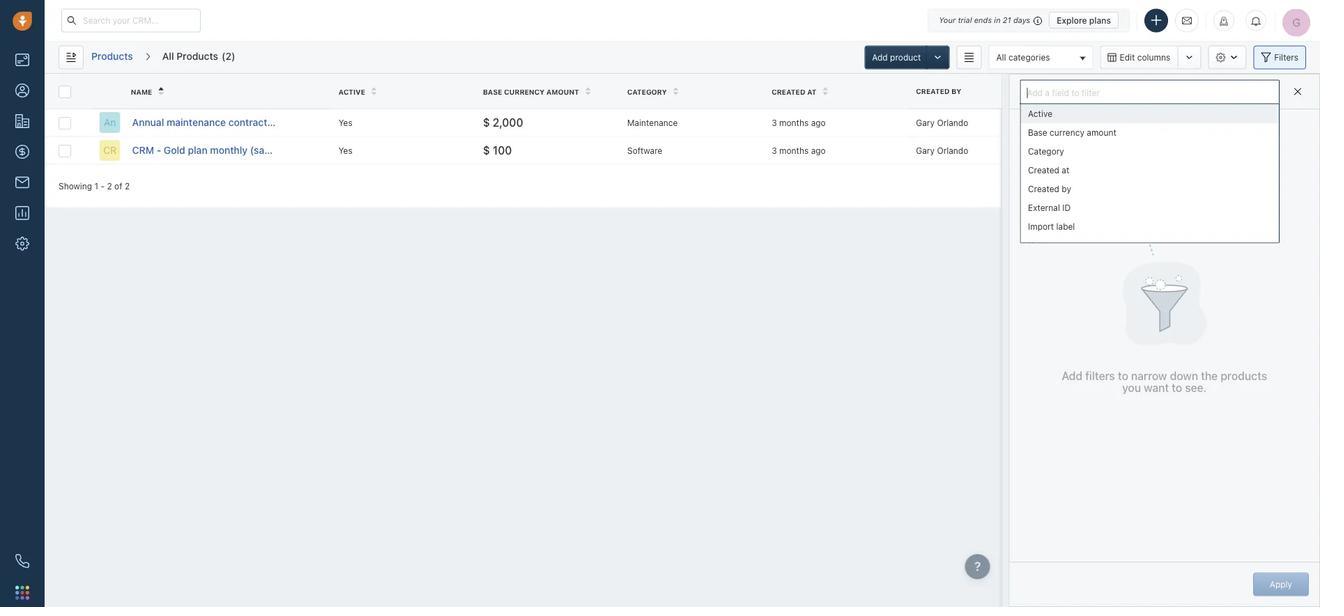 Task type: locate. For each thing, give the bounding box(es) containing it.
gary orlando for 2,000
[[916, 118, 968, 128]]

Add a field to filter search field
[[1024, 83, 1276, 103]]

0 vertical spatial ago
[[811, 118, 826, 128]]

0 vertical spatial yes
[[339, 118, 353, 128]]

plan
[[188, 145, 208, 156]]

2 3 months ago from the top
[[772, 146, 826, 155]]

0 vertical spatial gary orlando
[[916, 118, 968, 128]]

$ 100
[[483, 144, 512, 157]]

-
[[157, 145, 161, 156], [101, 181, 105, 191]]

2 gary orlando from the top
[[916, 146, 968, 155]]

1
[[94, 181, 98, 191]]

created at
[[772, 88, 817, 96], [1028, 165, 1069, 175]]

base currency amount up 2,000
[[483, 88, 579, 96]]

1 horizontal spatial by
[[1062, 184, 1071, 194]]

created by down product
[[916, 87, 961, 95]]

all inside 'button'
[[996, 52, 1006, 62]]

at
[[807, 88, 817, 96], [1062, 165, 1069, 175]]

- right 1
[[101, 181, 105, 191]]

1 horizontal spatial name
[[1028, 240, 1051, 250]]

1 gary from the top
[[916, 118, 935, 128]]

add inside add filters to narrow down the products you want to see.
[[1062, 369, 1083, 383]]

active option
[[1021, 104, 1279, 123]]

0 horizontal spatial name
[[131, 88, 152, 96]]

base down the a
[[1028, 128, 1047, 137]]

0 vertical spatial base
[[483, 88, 502, 96]]

0 horizontal spatial 2
[[107, 181, 112, 191]]

0 vertical spatial 3
[[772, 118, 777, 128]]

2 for )
[[225, 51, 231, 62]]

2 left the of
[[107, 181, 112, 191]]

1 vertical spatial months
[[779, 146, 809, 155]]

1 ago from the top
[[811, 118, 826, 128]]

1 horizontal spatial base currency amount
[[1028, 128, 1116, 137]]

0 horizontal spatial products
[[91, 51, 133, 62]]

add left the a
[[1028, 86, 1044, 96]]

import label
[[1028, 222, 1075, 231]]

0 vertical spatial 3 months ago
[[772, 118, 826, 128]]

days
[[1014, 16, 1030, 25]]

your trial ends in 21 days
[[939, 16, 1030, 25]]

software
[[627, 146, 663, 155]]

add product button
[[865, 46, 929, 69]]

add for add a field to filter
[[1028, 86, 1044, 96]]

gary
[[916, 118, 935, 128], [916, 146, 935, 155]]

base inside option
[[1028, 128, 1047, 137]]

1 $ from the top
[[483, 116, 490, 129]]

0 vertical spatial by
[[952, 87, 961, 95]]

add
[[872, 53, 888, 62], [1028, 86, 1044, 96], [1062, 369, 1083, 383]]

1 horizontal spatial category
[[1028, 146, 1064, 156]]

gary orlando for 100
[[916, 146, 968, 155]]

columns
[[1137, 53, 1171, 62]]

0 vertical spatial gary
[[916, 118, 935, 128]]

orlando for $ 2,000
[[937, 118, 968, 128]]

2 right the of
[[125, 181, 130, 191]]

to
[[1072, 86, 1080, 96], [1118, 369, 1128, 383], [1172, 382, 1182, 395]]

0 horizontal spatial active
[[339, 88, 365, 96]]

1 vertical spatial add
[[1028, 86, 1044, 96]]

add a field to filter
[[1028, 86, 1101, 96]]

2 yes from the top
[[339, 146, 353, 155]]

1 horizontal spatial amount
[[1087, 128, 1116, 137]]

base
[[483, 88, 502, 96], [1028, 128, 1047, 137]]

base up $ 2,000
[[483, 88, 502, 96]]

1 horizontal spatial all
[[996, 52, 1006, 62]]

by
[[952, 87, 961, 95], [1062, 184, 1071, 194]]

to right field
[[1072, 86, 1080, 96]]

monthly
[[210, 145, 248, 156]]

category
[[627, 88, 667, 96], [1028, 146, 1064, 156]]

created at inside option
[[1028, 165, 1069, 175]]

2 vertical spatial add
[[1062, 369, 1083, 383]]

0 vertical spatial (sample)
[[270, 117, 311, 128]]

list box
[[1020, 104, 1280, 255]]

1 vertical spatial by
[[1062, 184, 1071, 194]]

1 vertical spatial name
[[1028, 240, 1051, 250]]

$
[[483, 116, 490, 129], [483, 144, 490, 157]]

months
[[779, 118, 809, 128], [779, 146, 809, 155]]

3 months ago
[[772, 118, 826, 128], [772, 146, 826, 155]]

2 gary from the top
[[916, 146, 935, 155]]

- left the 'gold'
[[157, 145, 161, 156]]

currency up 2,000
[[504, 88, 545, 96]]

maintenance
[[627, 118, 678, 128]]

showing
[[59, 181, 92, 191]]

0 horizontal spatial to
[[1072, 86, 1080, 96]]

1 vertical spatial base
[[1028, 128, 1047, 137]]

in
[[994, 16, 1001, 25]]

add inside button
[[872, 53, 888, 62]]

category up maintenance
[[627, 88, 667, 96]]

all down search your crm... text field
[[162, 51, 174, 62]]

1 vertical spatial (sample)
[[250, 145, 291, 156]]

0 horizontal spatial by
[[952, 87, 961, 95]]

to left see.
[[1172, 382, 1182, 395]]

$ 2,000
[[483, 116, 523, 129]]

1 horizontal spatial 2
[[125, 181, 130, 191]]

list box containing active
[[1020, 104, 1280, 255]]

2 horizontal spatial 2
[[225, 51, 231, 62]]

2 3 from the top
[[772, 146, 777, 155]]

(sample) down 'contract'
[[250, 145, 291, 156]]

3
[[772, 118, 777, 128], [772, 146, 777, 155]]

annual
[[132, 117, 164, 128]]

gold
[[164, 145, 185, 156]]

ago
[[811, 118, 826, 128], [811, 146, 826, 155]]

all for all categories
[[996, 52, 1006, 62]]

trial
[[958, 16, 972, 25]]

name down import
[[1028, 240, 1051, 250]]

0 vertical spatial $
[[483, 116, 490, 129]]

gary orlando
[[916, 118, 968, 128], [916, 146, 968, 155]]

1 vertical spatial yes
[[339, 146, 353, 155]]

gary for 100
[[916, 146, 935, 155]]

$ left 2,000
[[483, 116, 490, 129]]

ago for 100
[[811, 146, 826, 155]]

add product
[[872, 53, 921, 62]]

filters
[[1086, 369, 1115, 383]]

2 $ from the top
[[483, 144, 490, 157]]

currency down "add a field to filter"
[[1049, 128, 1084, 137]]

explore plans
[[1057, 15, 1111, 25]]

1 vertical spatial created by
[[1028, 184, 1071, 194]]

1 horizontal spatial created by
[[1028, 184, 1071, 194]]

1 vertical spatial currency
[[1049, 128, 1084, 137]]

category up external
[[1028, 146, 1064, 156]]

months for 100
[[779, 146, 809, 155]]

created by
[[916, 87, 961, 95], [1028, 184, 1071, 194]]

0 vertical spatial months
[[779, 118, 809, 128]]

created
[[916, 87, 950, 95], [772, 88, 805, 96], [1028, 165, 1059, 175], [1028, 184, 1059, 194]]

all left categories
[[996, 52, 1006, 62]]

1 vertical spatial 3 months ago
[[772, 146, 826, 155]]

edit columns
[[1120, 53, 1171, 62]]

annual maintenance contract (sample)
[[132, 117, 311, 128]]

0 vertical spatial -
[[157, 145, 161, 156]]

1 vertical spatial gary orlando
[[916, 146, 968, 155]]

$ left 100
[[483, 144, 490, 157]]

base currency amount option
[[1021, 123, 1279, 142]]

1 horizontal spatial at
[[1062, 165, 1069, 175]]

2 up annual maintenance contract (sample)
[[225, 51, 231, 62]]

add inside dropdown button
[[1028, 86, 1044, 96]]

1 orlando from the top
[[937, 118, 968, 128]]

field
[[1053, 86, 1070, 96]]

1 vertical spatial gary
[[916, 146, 935, 155]]

2 horizontal spatial to
[[1172, 382, 1182, 395]]

name
[[131, 88, 152, 96], [1028, 240, 1051, 250]]

0 horizontal spatial base currency amount
[[483, 88, 579, 96]]

Search your CRM... text field
[[61, 9, 201, 32]]

yes
[[339, 118, 353, 128], [339, 146, 353, 155]]

21
[[1003, 16, 1011, 25]]

1 products from the left
[[91, 51, 133, 62]]

products down search your crm... text field
[[91, 51, 133, 62]]

2 months from the top
[[779, 146, 809, 155]]

base currency amount
[[483, 88, 579, 96], [1028, 128, 1116, 137]]

1 horizontal spatial currency
[[1049, 128, 1084, 137]]

import label option
[[1021, 217, 1279, 236]]

1 gary orlando from the top
[[916, 118, 968, 128]]

of
[[114, 181, 122, 191]]

filters
[[1274, 53, 1299, 62]]

1 vertical spatial -
[[101, 181, 105, 191]]

2,000
[[493, 116, 523, 129]]

crm - gold plan monthly (sample) link
[[132, 144, 291, 158]]

orlando
[[937, 118, 968, 128], [937, 146, 968, 155]]

1 vertical spatial 3
[[772, 146, 777, 155]]

currency
[[504, 88, 545, 96], [1049, 128, 1084, 137]]

2 horizontal spatial add
[[1062, 369, 1083, 383]]

name up annual
[[131, 88, 152, 96]]

ago for 2,000
[[811, 118, 826, 128]]

1 horizontal spatial -
[[157, 145, 161, 156]]

0 horizontal spatial currency
[[504, 88, 545, 96]]

phone image
[[15, 555, 29, 569]]

1 vertical spatial $
[[483, 144, 490, 157]]

the
[[1201, 369, 1218, 383]]

1 vertical spatial amount
[[1087, 128, 1116, 137]]

add left product
[[872, 53, 888, 62]]

created by up external id
[[1028, 184, 1071, 194]]

0 vertical spatial orlando
[[937, 118, 968, 128]]

active
[[339, 88, 365, 96], [1028, 109, 1052, 119]]

2 ago from the top
[[811, 146, 826, 155]]

0 horizontal spatial -
[[101, 181, 105, 191]]

products left (
[[177, 51, 218, 62]]

1 horizontal spatial products
[[177, 51, 218, 62]]

(sample) right 'contract'
[[270, 117, 311, 128]]

1 horizontal spatial add
[[1028, 86, 1044, 96]]

yes for $ 2,000
[[339, 118, 353, 128]]

2
[[225, 51, 231, 62], [107, 181, 112, 191], [125, 181, 130, 191]]

1 vertical spatial category
[[1028, 146, 1064, 156]]

1 3 months ago from the top
[[772, 118, 826, 128]]

external id option
[[1021, 198, 1279, 217]]

0 horizontal spatial created by
[[916, 87, 961, 95]]

0 horizontal spatial all
[[162, 51, 174, 62]]

0 horizontal spatial at
[[807, 88, 817, 96]]

created at option
[[1021, 161, 1279, 180]]

base currency amount down "add a field to filter"
[[1028, 128, 1116, 137]]

add left the filters
[[1062, 369, 1083, 383]]

at inside created at option
[[1062, 165, 1069, 175]]

1 yes from the top
[[339, 118, 353, 128]]

by inside option
[[1062, 184, 1071, 194]]

)
[[231, 51, 235, 62]]

1 vertical spatial orlando
[[937, 146, 968, 155]]

cr
[[103, 145, 117, 156]]

add for add product
[[872, 53, 888, 62]]

products
[[91, 51, 133, 62], [177, 51, 218, 62]]

1 vertical spatial created at
[[1028, 165, 1069, 175]]

1 vertical spatial at
[[1062, 165, 1069, 175]]

1 horizontal spatial created at
[[1028, 165, 1069, 175]]

amount
[[547, 88, 579, 96], [1087, 128, 1116, 137]]

1 horizontal spatial active
[[1028, 109, 1052, 119]]

showing 1 - 2 of 2
[[59, 181, 130, 191]]

narrow
[[1131, 369, 1167, 383]]

1 vertical spatial ago
[[811, 146, 826, 155]]

(sample)
[[270, 117, 311, 128], [250, 145, 291, 156]]

to right the filters
[[1118, 369, 1128, 383]]

0 vertical spatial base currency amount
[[483, 88, 579, 96]]

1 vertical spatial active
[[1028, 109, 1052, 119]]

1 3 from the top
[[772, 118, 777, 128]]

all
[[162, 51, 174, 62], [996, 52, 1006, 62]]

amount inside option
[[1087, 128, 1116, 137]]

2 orlando from the top
[[937, 146, 968, 155]]

0 horizontal spatial add
[[872, 53, 888, 62]]

1 horizontal spatial base
[[1028, 128, 1047, 137]]

1 vertical spatial base currency amount
[[1028, 128, 1116, 137]]

0 horizontal spatial created at
[[772, 88, 817, 96]]

0 horizontal spatial category
[[627, 88, 667, 96]]

external
[[1028, 203, 1060, 213]]

1 months from the top
[[779, 118, 809, 128]]

0 vertical spatial add
[[872, 53, 888, 62]]

0 vertical spatial amount
[[547, 88, 579, 96]]

0 vertical spatial active
[[339, 88, 365, 96]]

0 vertical spatial category
[[627, 88, 667, 96]]



Task type: vqa. For each thing, say whether or not it's contained in the screenshot.
Import
yes



Task type: describe. For each thing, give the bounding box(es) containing it.
gary for 2,000
[[916, 118, 935, 128]]

maintenance
[[167, 117, 226, 128]]

email image
[[1182, 15, 1192, 26]]

$ for $ 100
[[483, 144, 490, 157]]

products link
[[91, 46, 134, 69]]

crm - gold plan monthly (sample)
[[132, 145, 291, 156]]

0 vertical spatial created by
[[916, 87, 961, 95]]

ends
[[974, 16, 992, 25]]

base currency amount inside option
[[1028, 128, 1116, 137]]

phone element
[[8, 548, 36, 576]]

100
[[493, 144, 512, 157]]

crm
[[132, 145, 154, 156]]

see.
[[1185, 382, 1207, 395]]

freshworks switcher image
[[15, 586, 29, 600]]

product
[[890, 53, 921, 62]]

yes for $ 100
[[339, 146, 353, 155]]

orlando for $ 100
[[937, 146, 968, 155]]

add a field to filter button
[[1020, 80, 1280, 104]]

explore plans link
[[1049, 12, 1119, 29]]

category option
[[1021, 142, 1279, 161]]

currency inside option
[[1049, 128, 1084, 137]]

add filters to narrow down the products you want to see.
[[1062, 369, 1267, 395]]

products
[[1221, 369, 1267, 383]]

category inside category option
[[1028, 146, 1064, 156]]

0 horizontal spatial base
[[483, 88, 502, 96]]

all for all products ( 2 )
[[162, 51, 174, 62]]

active inside option
[[1028, 109, 1052, 119]]

3 for 2,000
[[772, 118, 777, 128]]

contract
[[228, 117, 267, 128]]

months for 2,000
[[779, 118, 809, 128]]

filter
[[1083, 86, 1101, 96]]

external id
[[1028, 203, 1071, 213]]

$ for $ 2,000
[[483, 116, 490, 129]]

filters button
[[1254, 46, 1306, 69]]

all products ( 2 )
[[162, 51, 235, 62]]

2 for of
[[107, 181, 112, 191]]

3 months ago for $ 2,000
[[772, 118, 826, 128]]

0 vertical spatial created at
[[772, 88, 817, 96]]

(
[[222, 51, 225, 62]]

all categories
[[996, 52, 1050, 62]]

you
[[1122, 382, 1141, 395]]

2 products from the left
[[177, 51, 218, 62]]

created by inside option
[[1028, 184, 1071, 194]]

label
[[1056, 222, 1075, 231]]

0 vertical spatial at
[[807, 88, 817, 96]]

add for add filters to narrow down the products you want to see.
[[1062, 369, 1083, 383]]

edit columns button
[[1100, 46, 1178, 69]]

0 vertical spatial name
[[131, 88, 152, 96]]

annual maintenance contract (sample) link
[[132, 116, 311, 130]]

3 for 100
[[772, 146, 777, 155]]

0 horizontal spatial amount
[[547, 88, 579, 96]]

name inside option
[[1028, 240, 1051, 250]]

1 horizontal spatial to
[[1118, 369, 1128, 383]]

import
[[1028, 222, 1054, 231]]

want
[[1144, 382, 1169, 395]]

created by option
[[1021, 180, 1279, 198]]

plans
[[1089, 15, 1111, 25]]

- inside the crm - gold plan monthly (sample) link
[[157, 145, 161, 156]]

explore
[[1057, 15, 1087, 25]]

an
[[104, 117, 116, 128]]

your
[[939, 16, 956, 25]]

name option
[[1021, 236, 1279, 255]]

all categories button
[[989, 46, 1093, 69]]

to inside dropdown button
[[1072, 86, 1080, 96]]

down
[[1170, 369, 1198, 383]]

0 vertical spatial currency
[[504, 88, 545, 96]]

categories
[[1009, 52, 1050, 62]]

edit
[[1120, 53, 1135, 62]]

a
[[1046, 86, 1051, 96]]

3 months ago for $ 100
[[772, 146, 826, 155]]

id
[[1062, 203, 1071, 213]]



